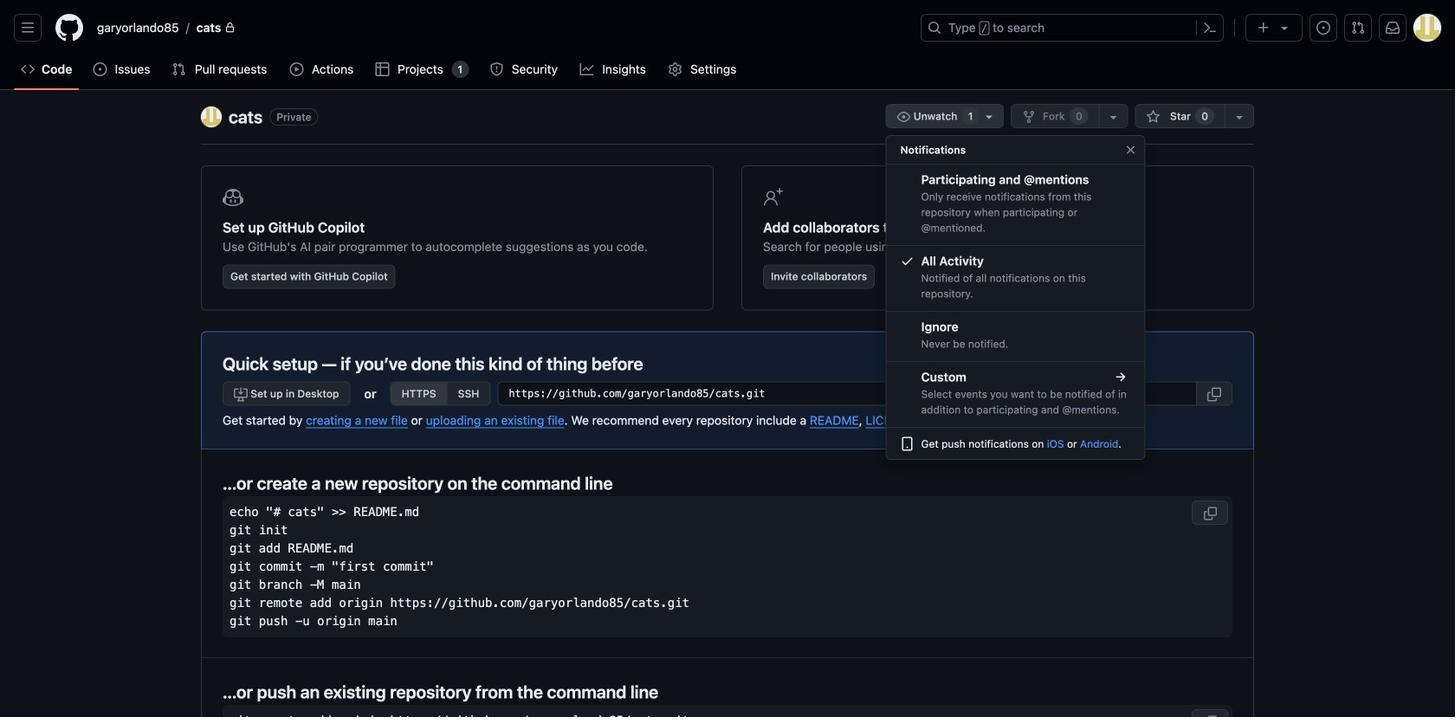 Task type: vqa. For each thing, say whether or not it's contained in the screenshot.
2nd ROW GROUP's "ROW HEADER"
no



Task type: describe. For each thing, give the bounding box(es) containing it.
eye image
[[897, 110, 911, 124]]

2 copy to clipboard image from the top
[[1203, 716, 1217, 717]]

command palette image
[[1203, 21, 1217, 35]]

play image
[[290, 62, 304, 76]]

desktop download image
[[234, 388, 248, 402]]

triangle down image
[[1278, 21, 1292, 35]]

notifications image
[[1386, 21, 1400, 35]]

device mobile image
[[900, 437, 914, 451]]

close menu image
[[1124, 143, 1138, 157]]

gear image
[[668, 62, 682, 76]]

code image
[[21, 62, 35, 76]]

Clone URL text field
[[498, 382, 1197, 406]]

issue opened image
[[93, 62, 107, 76]]

repo forked image
[[1022, 110, 1036, 124]]

homepage image
[[55, 14, 83, 42]]



Task type: locate. For each thing, give the bounding box(es) containing it.
1 horizontal spatial git pull request image
[[1351, 21, 1365, 35]]

git pull request image for issue opened icon
[[172, 62, 186, 76]]

see your forks of this repository image
[[1107, 110, 1121, 124]]

git pull request image
[[1351, 21, 1365, 35], [172, 62, 186, 76]]

person add image
[[763, 187, 784, 208]]

1 copy to clipboard image from the top
[[1203, 507, 1217, 521]]

git pull request image left notifications image
[[1351, 21, 1365, 35]]

star image
[[1147, 110, 1161, 124]]

graph image
[[580, 62, 594, 76]]

0 users starred this repository element
[[1196, 107, 1214, 125]]

lock image
[[225, 23, 235, 33]]

owner avatar image
[[201, 107, 222, 127]]

1 vertical spatial copy to clipboard image
[[1203, 716, 1217, 717]]

table image
[[376, 62, 389, 76]]

copy to clipboard image
[[1208, 388, 1221, 402]]

git pull request image right issue opened icon
[[172, 62, 186, 76]]

1 vertical spatial git pull request image
[[172, 62, 186, 76]]

add this repository to a list image
[[1233, 110, 1247, 124]]

issue opened image
[[1317, 21, 1331, 35]]

0 vertical spatial git pull request image
[[1351, 21, 1365, 35]]

git pull request image for issue opened image
[[1351, 21, 1365, 35]]

0 horizontal spatial git pull request image
[[172, 62, 186, 76]]

0 vertical spatial copy to clipboard image
[[1203, 507, 1217, 521]]

menu
[[886, 128, 1146, 474]]

shield image
[[490, 62, 504, 76]]

check image
[[900, 254, 914, 268]]

list
[[90, 14, 910, 42]]

copy to clipboard image
[[1203, 507, 1217, 521], [1203, 716, 1217, 717]]

plus image
[[1257, 21, 1271, 35]]

copilot image
[[223, 187, 243, 208]]

arrow right image
[[1114, 370, 1127, 384]]



